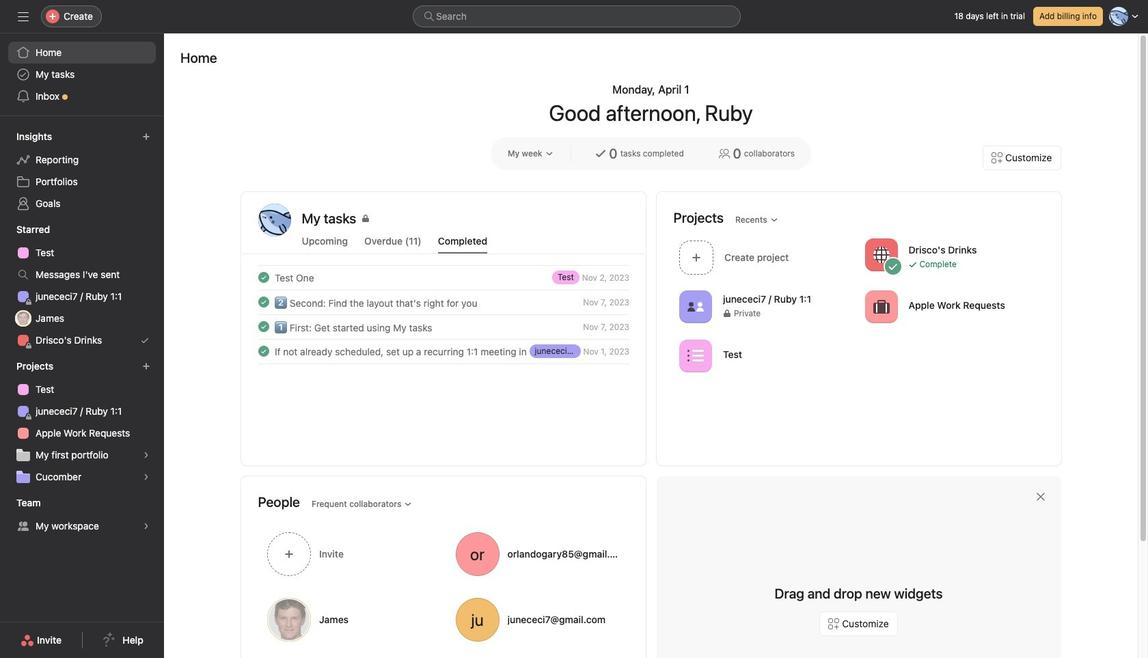 Task type: locate. For each thing, give the bounding box(es) containing it.
1 completed checkbox from the top
[[255, 269, 272, 286]]

list item
[[242, 265, 645, 290], [242, 290, 645, 314], [242, 314, 645, 339], [242, 339, 645, 364]]

dismiss image
[[1035, 491, 1046, 502]]

completed image
[[255, 269, 272, 286], [255, 294, 272, 310], [255, 343, 272, 359]]

2 vertical spatial completed image
[[255, 343, 272, 359]]

1 list item from the top
[[242, 265, 645, 290]]

1 vertical spatial completed image
[[255, 294, 272, 310]]

see details, my workspace image
[[142, 522, 150, 530]]

people image
[[687, 298, 704, 315]]

see details, my first portfolio image
[[142, 451, 150, 459]]

1 completed image from the top
[[255, 269, 272, 286]]

0 vertical spatial completed checkbox
[[255, 269, 272, 286]]

0 vertical spatial completed image
[[255, 269, 272, 286]]

2 completed checkbox from the top
[[255, 343, 272, 359]]

hide sidebar image
[[18, 11, 29, 22]]

list image
[[687, 347, 704, 364]]

completed image for completed checkbox for 4th list item from the top
[[255, 343, 272, 359]]

1 vertical spatial completed checkbox
[[255, 343, 272, 359]]

2 list item from the top
[[242, 290, 645, 314]]

4 list item from the top
[[242, 339, 645, 364]]

2 completed image from the top
[[255, 294, 272, 310]]

starred element
[[0, 217, 164, 354]]

3 completed image from the top
[[255, 343, 272, 359]]

1 completed checkbox from the top
[[255, 318, 272, 335]]

1 vertical spatial completed checkbox
[[255, 294, 272, 310]]

Completed checkbox
[[255, 318, 272, 335], [255, 343, 272, 359]]

insights element
[[0, 124, 164, 217]]

see details, cucomber image
[[142, 473, 150, 481]]

Completed checkbox
[[255, 269, 272, 286], [255, 294, 272, 310]]

0 vertical spatial completed checkbox
[[255, 318, 272, 335]]

list box
[[413, 5, 741, 27]]

briefcase image
[[873, 298, 889, 315]]



Task type: vqa. For each thing, say whether or not it's contained in the screenshot.
Completed option
yes



Task type: describe. For each thing, give the bounding box(es) containing it.
2 completed checkbox from the top
[[255, 294, 272, 310]]

global element
[[0, 33, 164, 115]]

globe image
[[873, 246, 889, 263]]

completed image for first completed option from the bottom
[[255, 294, 272, 310]]

completed image
[[255, 318, 272, 335]]

new project or portfolio image
[[142, 362, 150, 370]]

new insights image
[[142, 133, 150, 141]]

completed checkbox for second list item from the bottom of the page
[[255, 318, 272, 335]]

3 list item from the top
[[242, 314, 645, 339]]

completed checkbox for 4th list item from the top
[[255, 343, 272, 359]]

view profile image
[[258, 204, 291, 236]]

teams element
[[0, 491, 164, 540]]

projects element
[[0, 354, 164, 491]]

completed image for 2nd completed option from the bottom
[[255, 269, 272, 286]]



